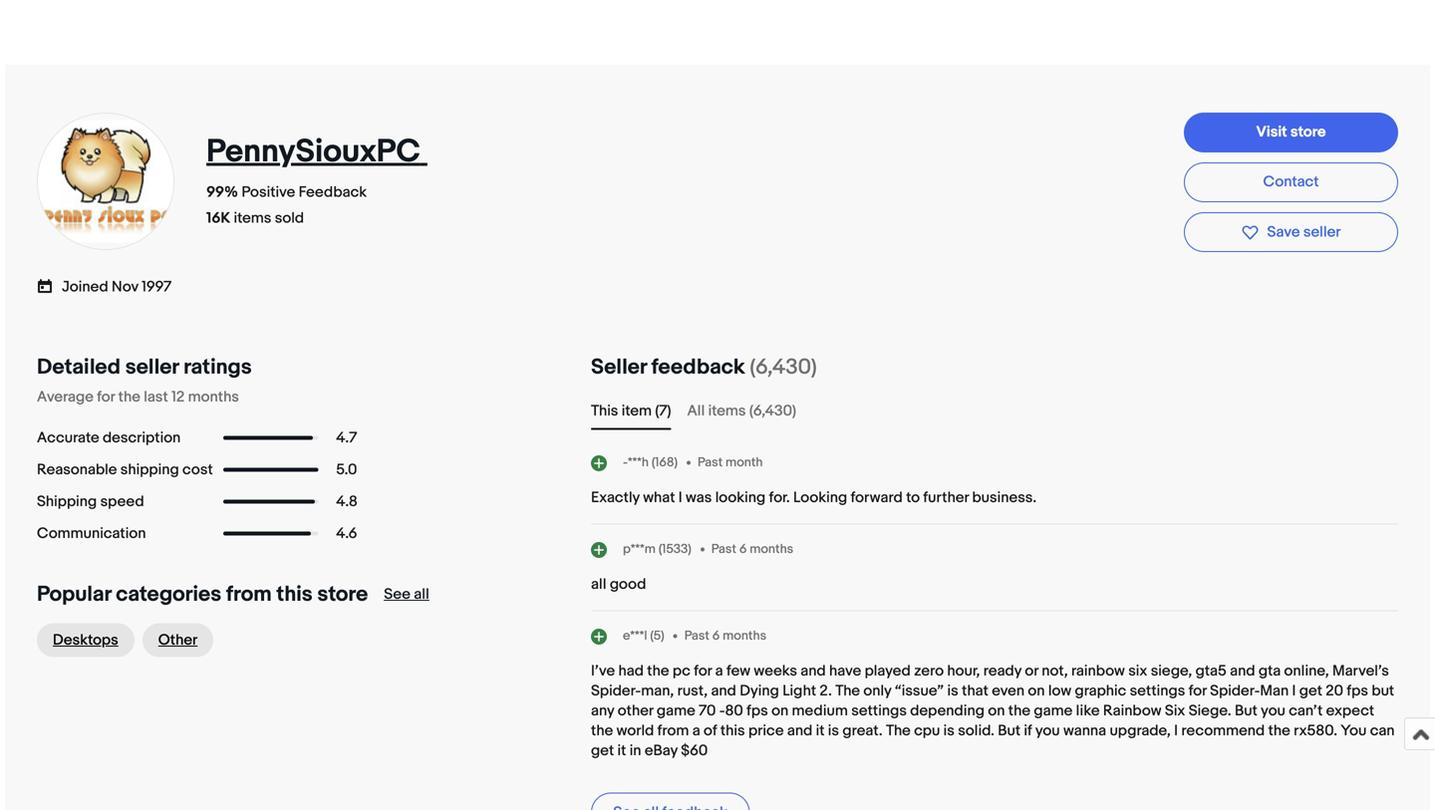Task type: locate. For each thing, give the bounding box(es) containing it.
looking
[[793, 489, 847, 507]]

if
[[1024, 722, 1032, 740]]

0 vertical spatial settings
[[1130, 682, 1185, 700]]

get left in
[[591, 742, 614, 760]]

the down have
[[835, 682, 860, 700]]

items down positive
[[234, 209, 272, 227]]

99%
[[206, 183, 238, 201]]

0 horizontal spatial game
[[657, 702, 695, 720]]

0 horizontal spatial fps
[[747, 702, 768, 720]]

store left see
[[317, 582, 368, 607]]

5.0
[[336, 461, 357, 479]]

from
[[226, 582, 272, 607], [657, 722, 689, 740]]

game down low
[[1034, 702, 1073, 720]]

settings down only
[[851, 702, 907, 720]]

1 vertical spatial for
[[694, 662, 712, 680]]

p***m (1533)
[[623, 542, 692, 557]]

1 horizontal spatial game
[[1034, 702, 1073, 720]]

6 down looking
[[739, 542, 747, 557]]

1 vertical spatial a
[[692, 722, 700, 740]]

i down six
[[1174, 722, 1178, 740]]

0 horizontal spatial settings
[[851, 702, 907, 720]]

a left the of
[[692, 722, 700, 740]]

and left gta
[[1230, 662, 1255, 680]]

0 vertical spatial this
[[276, 582, 313, 607]]

0 vertical spatial fps
[[1347, 682, 1369, 700]]

1 horizontal spatial on
[[988, 702, 1005, 720]]

1 horizontal spatial for
[[694, 662, 712, 680]]

- right 70
[[719, 702, 725, 720]]

spider- down i've
[[591, 682, 641, 700]]

"issue"
[[895, 682, 944, 700]]

i've had the pc for a few weeks and have played zero hour, ready or not, rainbow six siege, gta5 and gta online, marvel's spider-man, rust, and dying light 2. the only "issue" is that even on low graphic settings for spider-man i get 20 fps but any other game 70 -80 fps on medium settings depending on the game like rainbow six siege. but you can't expect the world from a of this price and it is great. the cpu is solid. but if you wanna upgrade, i recommend the rx580. you can get it in ebay $60
[[591, 662, 1395, 760]]

months
[[188, 388, 239, 406], [750, 542, 794, 557], [723, 629, 767, 644]]

fps down dying
[[747, 702, 768, 720]]

past right (1533)
[[711, 542, 737, 557]]

0 horizontal spatial -
[[623, 455, 628, 471]]

on down the or in the right bottom of the page
[[1028, 682, 1045, 700]]

categories
[[116, 582, 221, 607]]

seller inside save seller button
[[1304, 223, 1341, 241]]

popular categories from this store
[[37, 582, 368, 607]]

for down detailed in the top left of the page
[[97, 388, 115, 406]]

six
[[1165, 702, 1185, 720]]

2 game from the left
[[1034, 702, 1073, 720]]

rainbow
[[1072, 662, 1125, 680]]

1 vertical spatial past
[[711, 542, 737, 557]]

other
[[158, 631, 198, 649]]

get down online,
[[1300, 682, 1323, 700]]

items right all
[[708, 402, 746, 420]]

0 horizontal spatial from
[[226, 582, 272, 607]]

1 vertical spatial i
[[1292, 682, 1296, 700]]

0 horizontal spatial 6
[[712, 629, 720, 644]]

seller
[[591, 354, 647, 380]]

like
[[1076, 702, 1100, 720]]

1 vertical spatial 6
[[712, 629, 720, 644]]

0 vertical spatial past 6 months
[[711, 542, 794, 557]]

(168)
[[652, 455, 678, 471]]

1 horizontal spatial spider-
[[1210, 682, 1260, 700]]

reasonable shipping cost
[[37, 461, 213, 479]]

is
[[947, 682, 959, 700], [828, 722, 839, 740], [944, 722, 955, 740]]

game
[[657, 702, 695, 720], [1034, 702, 1073, 720]]

this
[[276, 582, 313, 607], [720, 722, 745, 740]]

it down "medium"
[[816, 722, 825, 740]]

man,
[[641, 682, 674, 700]]

1 vertical spatial past 6 months
[[684, 629, 767, 644]]

1 horizontal spatial 6
[[739, 542, 747, 557]]

6
[[739, 542, 747, 557], [712, 629, 720, 644]]

the up if
[[1009, 702, 1031, 720]]

store right "visit"
[[1291, 123, 1326, 141]]

1 horizontal spatial you
[[1261, 702, 1286, 720]]

spider- down the gta5 on the right
[[1210, 682, 1260, 700]]

0 vertical spatial a
[[715, 662, 723, 680]]

all
[[591, 576, 607, 593], [414, 585, 429, 603]]

1 horizontal spatial the
[[886, 722, 911, 740]]

past up pc
[[684, 629, 710, 644]]

0 horizontal spatial spider-
[[591, 682, 641, 700]]

fps down marvel's
[[1347, 682, 1369, 700]]

for right pc
[[694, 662, 712, 680]]

20
[[1326, 682, 1344, 700]]

0 horizontal spatial this
[[276, 582, 313, 607]]

spider-
[[591, 682, 641, 700], [1210, 682, 1260, 700]]

months up few
[[723, 629, 767, 644]]

0 vertical spatial seller
[[1304, 223, 1341, 241]]

description
[[103, 429, 181, 447]]

month
[[726, 455, 763, 471]]

(7)
[[655, 402, 671, 420]]

past left month
[[698, 455, 723, 471]]

and up 80
[[711, 682, 736, 700]]

0 vertical spatial i
[[679, 489, 682, 507]]

months down for. on the bottom of the page
[[750, 542, 794, 557]]

1 horizontal spatial a
[[715, 662, 723, 680]]

2 vertical spatial past
[[684, 629, 710, 644]]

1 horizontal spatial store
[[1291, 123, 1326, 141]]

weeks
[[754, 662, 797, 680]]

settings down siege,
[[1130, 682, 1185, 700]]

was
[[686, 489, 712, 507]]

2 vertical spatial months
[[723, 629, 767, 644]]

1 horizontal spatial seller
[[1304, 223, 1341, 241]]

0 horizontal spatial seller
[[125, 354, 179, 380]]

reasonable
[[37, 461, 117, 479]]

months for all
[[750, 542, 794, 557]]

0 vertical spatial (6,430)
[[750, 354, 817, 380]]

1 horizontal spatial items
[[708, 402, 746, 420]]

1 vertical spatial from
[[657, 722, 689, 740]]

0 vertical spatial 6
[[739, 542, 747, 557]]

the
[[835, 682, 860, 700], [886, 722, 911, 740]]

from inside i've had the pc for a few weeks and have played zero hour, ready or not, rainbow six siege, gta5 and gta online, marvel's spider-man, rust, and dying light 2. the only "issue" is that even on low graphic settings for spider-man i get 20 fps but any other game 70 -80 fps on medium settings depending on the game like rainbow six siege. but you can't expect the world from a of this price and it is great. the cpu is solid. but if you wanna upgrade, i recommend the rx580. you can get it in ebay $60
[[657, 722, 689, 740]]

1 horizontal spatial settings
[[1130, 682, 1185, 700]]

past 6 months for good
[[711, 542, 794, 557]]

(6,430) up month
[[749, 402, 796, 420]]

ratings
[[183, 354, 252, 380]]

from up the ebay
[[657, 722, 689, 740]]

$60
[[681, 742, 708, 760]]

past 6 months
[[711, 542, 794, 557], [684, 629, 767, 644]]

looking
[[715, 489, 766, 507]]

get
[[1300, 682, 1323, 700], [591, 742, 614, 760]]

positive
[[242, 183, 295, 201]]

contact link
[[1184, 162, 1398, 202]]

0 horizontal spatial i
[[679, 489, 682, 507]]

1 horizontal spatial but
[[1235, 702, 1258, 720]]

from right categories
[[226, 582, 272, 607]]

0 horizontal spatial items
[[234, 209, 272, 227]]

past 6 months up few
[[684, 629, 767, 644]]

siege,
[[1151, 662, 1192, 680]]

1 vertical spatial store
[[317, 582, 368, 607]]

but left if
[[998, 722, 1021, 740]]

cpu
[[914, 722, 940, 740]]

0 vertical spatial the
[[835, 682, 860, 700]]

0 vertical spatial -
[[623, 455, 628, 471]]

***h
[[628, 455, 649, 471]]

the down can't
[[1268, 722, 1291, 740]]

0 horizontal spatial but
[[998, 722, 1021, 740]]

pc
[[673, 662, 691, 680]]

0 vertical spatial items
[[234, 209, 272, 227]]

gta5
[[1196, 662, 1227, 680]]

other link
[[142, 623, 214, 657]]

seller feedback (6,430)
[[591, 354, 817, 380]]

joined nov 1997
[[62, 278, 172, 296]]

2 horizontal spatial for
[[1189, 682, 1207, 700]]

tab list
[[591, 400, 1398, 422]]

and up 2.
[[801, 662, 826, 680]]

but
[[1235, 702, 1258, 720], [998, 722, 1021, 740]]

for up siege.
[[1189, 682, 1207, 700]]

1 vertical spatial -
[[719, 702, 725, 720]]

1 horizontal spatial it
[[816, 722, 825, 740]]

0 horizontal spatial on
[[772, 702, 789, 720]]

1 vertical spatial months
[[750, 542, 794, 557]]

seller up last
[[125, 354, 179, 380]]

marvel's
[[1333, 662, 1389, 680]]

the down any
[[591, 722, 613, 740]]

but up recommend
[[1235, 702, 1258, 720]]

any
[[591, 702, 614, 720]]

0 vertical spatial store
[[1291, 123, 1326, 141]]

seller right save
[[1304, 223, 1341, 241]]

0 vertical spatial from
[[226, 582, 272, 607]]

six
[[1129, 662, 1148, 680]]

you
[[1341, 722, 1367, 740]]

light
[[783, 682, 816, 700]]

1 horizontal spatial all
[[591, 576, 607, 593]]

all
[[687, 402, 705, 420]]

(6,430) inside tab list
[[749, 402, 796, 420]]

shipping
[[37, 493, 97, 511]]

0 horizontal spatial it
[[618, 742, 626, 760]]

2 vertical spatial for
[[1189, 682, 1207, 700]]

0 vertical spatial past
[[698, 455, 723, 471]]

is down depending
[[944, 722, 955, 740]]

pennysiouxpc image
[[36, 120, 175, 243]]

i right man
[[1292, 682, 1296, 700]]

man
[[1260, 682, 1289, 700]]

this item (7)
[[591, 402, 671, 420]]

1 vertical spatial seller
[[125, 354, 179, 380]]

(6,430) up "all items (6,430)"
[[750, 354, 817, 380]]

1 horizontal spatial from
[[657, 722, 689, 740]]

you
[[1261, 702, 1286, 720], [1035, 722, 1060, 740]]

i left was
[[679, 489, 682, 507]]

0 horizontal spatial you
[[1035, 722, 1060, 740]]

2 vertical spatial i
[[1174, 722, 1178, 740]]

e***l
[[623, 629, 647, 644]]

played
[[865, 662, 911, 680]]

1 vertical spatial settings
[[851, 702, 907, 720]]

1 horizontal spatial this
[[720, 722, 745, 740]]

rainbow
[[1103, 702, 1162, 720]]

store
[[1291, 123, 1326, 141], [317, 582, 368, 607]]

graphic
[[1075, 682, 1127, 700]]

1 vertical spatial fps
[[747, 702, 768, 720]]

price
[[749, 722, 784, 740]]

1 vertical spatial it
[[618, 742, 626, 760]]

you right if
[[1035, 722, 1060, 740]]

wanna
[[1063, 722, 1107, 740]]

(6,430)
[[750, 354, 817, 380], [749, 402, 796, 420]]

0 horizontal spatial all
[[414, 585, 429, 603]]

cost
[[182, 461, 213, 479]]

shipping speed
[[37, 493, 144, 511]]

on down even
[[988, 702, 1005, 720]]

1997
[[142, 278, 172, 296]]

1 vertical spatial items
[[708, 402, 746, 420]]

past 6 months down looking
[[711, 542, 794, 557]]

average for the last 12 months
[[37, 388, 239, 406]]

ebay
[[645, 742, 678, 760]]

1 vertical spatial this
[[720, 722, 745, 740]]

- up exactly
[[623, 455, 628, 471]]

the left cpu
[[886, 722, 911, 740]]

all left good
[[591, 576, 607, 593]]

0 vertical spatial for
[[97, 388, 115, 406]]

2.
[[820, 682, 832, 700]]

you down man
[[1261, 702, 1286, 720]]

1 vertical spatial you
[[1035, 722, 1060, 740]]

game down rust,
[[657, 702, 695, 720]]

expect
[[1326, 702, 1375, 720]]

-
[[623, 455, 628, 471], [719, 702, 725, 720]]

past for what
[[698, 455, 723, 471]]

had
[[618, 662, 644, 680]]

tab list containing this item (7)
[[591, 400, 1398, 422]]

a left few
[[715, 662, 723, 680]]

(6,430) for all items (6,430)
[[749, 402, 796, 420]]

months down ratings
[[188, 388, 239, 406]]

good
[[610, 576, 646, 593]]

even
[[992, 682, 1025, 700]]

1 vertical spatial get
[[591, 742, 614, 760]]

seller for save
[[1304, 223, 1341, 241]]

0 vertical spatial but
[[1235, 702, 1258, 720]]

on up price
[[772, 702, 789, 720]]

save seller
[[1267, 223, 1341, 241]]

6 right (5)
[[712, 629, 720, 644]]

1 horizontal spatial -
[[719, 702, 725, 720]]

0 vertical spatial it
[[816, 722, 825, 740]]

all right see
[[414, 585, 429, 603]]

1 vertical spatial (6,430)
[[749, 402, 796, 420]]

80
[[725, 702, 743, 720]]

1 horizontal spatial i
[[1174, 722, 1178, 740]]

it left in
[[618, 742, 626, 760]]

0 vertical spatial get
[[1300, 682, 1323, 700]]



Task type: vqa. For each thing, say whether or not it's contained in the screenshot.
Diecast & Toy Vehicle Accessories, Parts & Display
no



Task type: describe. For each thing, give the bounding box(es) containing it.
99% positive feedback 16k items sold
[[206, 183, 367, 227]]

popular
[[37, 582, 111, 607]]

what
[[643, 489, 675, 507]]

2 horizontal spatial i
[[1292, 682, 1296, 700]]

all good
[[591, 576, 646, 593]]

(6,430) for seller feedback (6,430)
[[750, 354, 817, 380]]

e***l (5)
[[623, 629, 665, 644]]

save seller button
[[1184, 212, 1398, 252]]

or
[[1025, 662, 1039, 680]]

only
[[864, 682, 892, 700]]

exactly
[[591, 489, 640, 507]]

rust,
[[677, 682, 708, 700]]

online,
[[1284, 662, 1329, 680]]

months for i've
[[723, 629, 767, 644]]

communication
[[37, 525, 146, 543]]

see all
[[384, 585, 429, 603]]

sold
[[275, 209, 304, 227]]

0 horizontal spatial the
[[835, 682, 860, 700]]

low
[[1048, 682, 1072, 700]]

last
[[144, 388, 168, 406]]

0 horizontal spatial for
[[97, 388, 115, 406]]

shipping
[[120, 461, 179, 479]]

text__icon wrapper image
[[37, 276, 62, 294]]

ready
[[984, 662, 1022, 680]]

in
[[630, 742, 641, 760]]

1 vertical spatial the
[[886, 722, 911, 740]]

2 horizontal spatial on
[[1028, 682, 1045, 700]]

i've
[[591, 662, 615, 680]]

this inside i've had the pc for a few weeks and have played zero hour, ready or not, rainbow six siege, gta5 and gta online, marvel's spider-man, rust, and dying light 2. the only "issue" is that even on low graphic settings for spider-man i get 20 fps but any other game 70 -80 fps on medium settings depending on the game like rainbow six siege. but you can't expect the world from a of this price and it is great. the cpu is solid. but if you wanna upgrade, i recommend the rx580. you can get it in ebay $60
[[720, 722, 745, 740]]

but
[[1372, 682, 1395, 700]]

world
[[617, 722, 654, 740]]

past for good
[[711, 542, 737, 557]]

gta
[[1259, 662, 1281, 680]]

1 vertical spatial but
[[998, 722, 1021, 740]]

0 horizontal spatial a
[[692, 722, 700, 740]]

visit store
[[1256, 123, 1326, 141]]

2 spider- from the left
[[1210, 682, 1260, 700]]

seller for detailed
[[125, 354, 179, 380]]

forward
[[851, 489, 903, 507]]

6 for had
[[712, 629, 720, 644]]

0 horizontal spatial get
[[591, 742, 614, 760]]

0 horizontal spatial store
[[317, 582, 368, 607]]

zero
[[914, 662, 944, 680]]

1 horizontal spatial fps
[[1347, 682, 1369, 700]]

4.7
[[336, 429, 357, 447]]

detailed seller ratings
[[37, 354, 252, 380]]

is down "medium"
[[828, 722, 839, 740]]

other
[[618, 702, 653, 720]]

can
[[1370, 722, 1395, 740]]

desktops link
[[37, 623, 134, 657]]

exactly what i was looking for. looking forward to further business.
[[591, 489, 1037, 507]]

have
[[829, 662, 861, 680]]

4.6
[[336, 525, 357, 543]]

and down "medium"
[[787, 722, 813, 740]]

1 horizontal spatial get
[[1300, 682, 1323, 700]]

few
[[727, 662, 751, 680]]

contact
[[1263, 173, 1319, 191]]

4.8
[[336, 493, 358, 511]]

dying
[[740, 682, 779, 700]]

business.
[[972, 489, 1037, 507]]

great.
[[843, 722, 883, 740]]

that
[[962, 682, 989, 700]]

12
[[172, 388, 185, 406]]

16k
[[206, 209, 230, 227]]

pennysiouxpc
[[206, 132, 420, 171]]

-***h (168)
[[623, 455, 678, 471]]

see
[[384, 585, 411, 603]]

rx580.
[[1294, 722, 1338, 740]]

1 spider- from the left
[[591, 682, 641, 700]]

(1533)
[[659, 542, 692, 557]]

upgrade,
[[1110, 722, 1171, 740]]

is up depending
[[947, 682, 959, 700]]

of
[[704, 722, 717, 740]]

solid.
[[958, 722, 995, 740]]

past for had
[[684, 629, 710, 644]]

items inside '99% positive feedback 16k items sold'
[[234, 209, 272, 227]]

1 game from the left
[[657, 702, 695, 720]]

feedback
[[299, 183, 367, 201]]

medium
[[792, 702, 848, 720]]

p***m
[[623, 542, 656, 557]]

6 for good
[[739, 542, 747, 557]]

0 vertical spatial you
[[1261, 702, 1286, 720]]

joined
[[62, 278, 108, 296]]

past 6 months for had
[[684, 629, 767, 644]]

the left last
[[118, 388, 140, 406]]

this
[[591, 402, 618, 420]]

0 vertical spatial months
[[188, 388, 239, 406]]

hour,
[[947, 662, 980, 680]]

recommend
[[1182, 722, 1265, 740]]

depending
[[910, 702, 985, 720]]

not,
[[1042, 662, 1068, 680]]

(5)
[[650, 629, 665, 644]]

accurate description
[[37, 429, 181, 447]]

for.
[[769, 489, 790, 507]]

the up man,
[[647, 662, 669, 680]]

visit store link
[[1184, 112, 1398, 152]]

average
[[37, 388, 94, 406]]

visit
[[1256, 123, 1287, 141]]

70
[[699, 702, 716, 720]]

feedback
[[652, 354, 745, 380]]

- inside i've had the pc for a few weeks and have played zero hour, ready or not, rainbow six siege, gta5 and gta online, marvel's spider-man, rust, and dying light 2. the only "issue" is that even on low graphic settings for spider-man i get 20 fps but any other game 70 -80 fps on medium settings depending on the game like rainbow six siege. but you can't expect the world from a of this price and it is great. the cpu is solid. but if you wanna upgrade, i recommend the rx580. you can get it in ebay $60
[[719, 702, 725, 720]]



